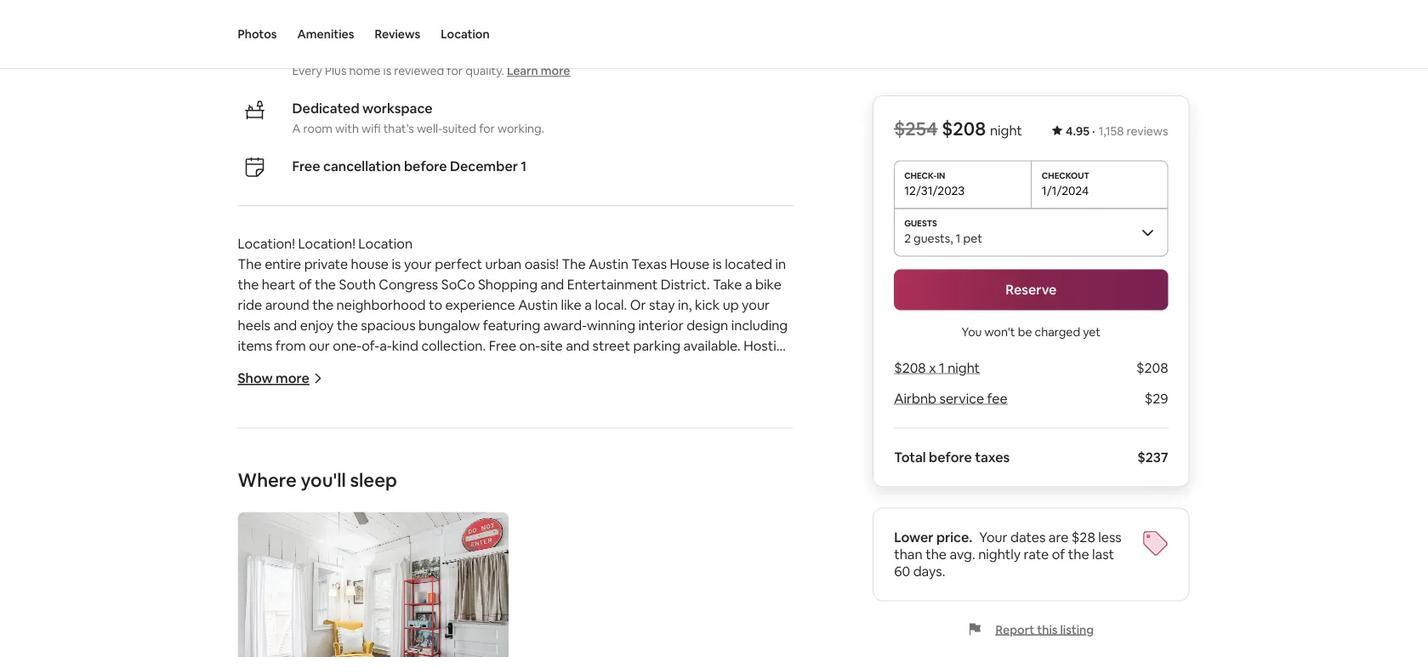 Task type: vqa. For each thing, say whether or not it's contained in the screenshot.
to within the '"We enjoyed our stay, you've got an awesome house in a spot that can't be beat! We had no idea how close we were to everything when we booked it! The wifey was obsessed with how it was furnished and decorated. Thanks for your hospitality!"  Montgomery- Dallas,  Texas'
yes



Task type: describe. For each thing, give the bounding box(es) containing it.
1 horizontal spatial $208
[[942, 117, 987, 141]]

location inside location! location! location the entire private house is your perfect urban oasis! the austin texas house is located in the heart of the south congress soco shopping and entertainment district. take a bike ride around the neighborhood to experience austin like a local. or stay in, kick up your heels and enjoy the spacious bungalow featuring award-winning interior design including items from our one-of-a-kind collection. free on-site and street parking available. hosting since 2011.
[[359, 235, 413, 252]]

0 horizontal spatial the
[[238, 255, 262, 273]]

less
[[1099, 529, 1122, 546]]

local.
[[595, 296, 627, 313]]

4.95
[[1066, 123, 1090, 139]]

nightly
[[979, 546, 1021, 563]]

stay,
[[347, 582, 375, 599]]

$29
[[1145, 390, 1169, 407]]

with inside "dedicated workspace a room with wifi that's well-suited for working."
[[335, 121, 359, 136]]

we inside "we enjoyed our stay, you've got an awesome house in a spot that can't be beat! we had no idea how close we were to everything when we booked it! the wifey was obsessed with how it was furnished and decorated. thanks for your hospitality!"  montgomery- dallas,  texas
[[741, 582, 762, 599]]

$208 x 1 night button
[[895, 359, 981, 377]]

we inside city of austin str license current 2023 walk score 9/10.  we are in the center of the most popular and most visited neighborhood in austin!
[[346, 521, 367, 538]]

1 horizontal spatial reviews
[[448, 459, 499, 477]]

12/31/2023
[[905, 183, 965, 198]]

the up enjoy on the left of the page
[[313, 296, 334, 313]]

located
[[725, 255, 773, 273]]

2 guests , 1 pet
[[905, 230, 983, 246]]

total
[[356, 459, 386, 477]]

in inside location! location! location the entire private house is your perfect urban oasis! the austin texas house is located in the heart of the south congress soco shopping and entertainment district. take a bike ride around the neighborhood to experience austin like a local. or stay in, kick up your heels and enjoy the spacious bungalow featuring award-winning interior design including items from our one-of-a-kind collection. free on-site and street parking available. hosting since 2011.
[[776, 255, 787, 273]]

1 right just
[[267, 459, 273, 477]]

0 vertical spatial a
[[745, 275, 753, 293]]

spacious
[[361, 316, 416, 334]]

2 horizontal spatial austin
[[589, 255, 629, 273]]

is right home at the top left
[[383, 63, 392, 78]]

wifi
[[362, 121, 381, 136]]

learn
[[507, 63, 539, 78]]

dallas,
[[238, 643, 278, 657]]

1 vertical spatial austin
[[518, 296, 558, 313]]

1 vertical spatial how
[[268, 623, 295, 640]]

location button
[[441, 0, 490, 68]]

up
[[723, 296, 739, 313]]

site
[[541, 337, 563, 354]]

texas inside "we enjoyed our stay, you've got an awesome house in a spot that can't be beat! we had no idea how close we were to everything when we booked it! the wifey was obsessed with how it was furnished and decorated. thanks for your hospitality!"  montgomery- dallas,  texas
[[284, 643, 320, 657]]

close
[[316, 602, 349, 620]]

for inside "we enjoyed our stay, you've got an awesome house in a spot that can't be beat! we had no idea how close we were to everything when we booked it! the wifey was obsessed with how it was furnished and decorated. thanks for your hospitality!"  montgomery- dallas,  texas
[[545, 623, 563, 640]]

our inside "we enjoyed our stay, you've got an awesome house in a spot that can't be beat! we had no idea how close we were to everything when we booked it! the wifey was obsessed with how it was furnished and decorated. thanks for your hospitality!"  montgomery- dallas,  texas
[[323, 582, 344, 599]]

a-
[[380, 337, 392, 354]]

oasis!
[[525, 255, 559, 273]]

interior
[[639, 316, 684, 334]]

your inside "we enjoyed our stay, you've got an awesome house in a spot that can't be beat! we had no idea how close we were to everything when we booked it! the wifey was obsessed with how it was furnished and decorated. thanks for your hospitality!"  montgomery- dallas,  texas
[[566, 623, 594, 640]]

the down private
[[315, 275, 336, 293]]

charged
[[1035, 324, 1081, 339]]

rate
[[1024, 546, 1050, 563]]

of right city
[[266, 500, 280, 518]]

the right center on the bottom
[[491, 521, 512, 538]]

1 right ','
[[956, 230, 961, 246]]

in down license
[[393, 521, 404, 538]]

of down 2023 in the left of the page
[[475, 521, 488, 538]]

location! up private
[[298, 235, 356, 252]]

·
[[1093, 123, 1096, 139]]

of left the over
[[276, 459, 289, 477]]

of inside location! location! location the entire private house is your perfect urban oasis! the austin texas house is located in the heart of the south congress soco shopping and entertainment district. take a bike ride around the neighborhood to experience austin like a local. or stay in, kick up your heels and enjoy the spacious bungalow featuring award-winning interior design including items from our one-of-a-kind collection. free on-site and street parking available. hosting since 2011.
[[299, 275, 312, 293]]

city
[[238, 500, 263, 518]]

2
[[905, 230, 912, 246]]

current
[[402, 500, 451, 518]]

$237
[[1138, 449, 1169, 466]]

you
[[962, 324, 982, 339]]

kind
[[392, 337, 419, 354]]

neighborhood inside city of austin str license current 2023 walk score 9/10.  we are in the center of the most popular and most visited neighborhood in austin!
[[238, 541, 327, 558]]

booked
[[553, 602, 601, 620]]

congress
[[379, 275, 438, 293]]

a inside "we enjoyed our stay, you've got an awesome house in a spot that can't be beat! we had no idea how close we were to everything when we booked it! the wifey was obsessed with how it was furnished and decorated. thanks for your hospitality!"  montgomery- dallas,  texas
[[582, 582, 589, 599]]

won't
[[985, 324, 1016, 339]]

featuring
[[483, 316, 541, 334]]

city of austin str license current 2023 walk score 9/10.  we are in the center of the most popular and most visited neighborhood in austin!
[[238, 500, 708, 558]]

to inside "we enjoyed our stay, you've got an awesome house in a spot that can't be beat! we had no idea how close we were to everything when we booked it! the wifey was obsessed with how it was furnished and decorated. thanks for your hospitality!"  montgomery- dallas,  texas
[[407, 602, 421, 620]]

can't
[[653, 582, 684, 599]]

montgomery-
[[676, 623, 763, 640]]

60
[[895, 563, 911, 580]]

you'll
[[301, 468, 346, 493]]

center
[[431, 521, 472, 538]]

$208 for $208
[[1137, 359, 1169, 377]]

location! up 1000
[[298, 418, 356, 436]]

report this listing
[[996, 622, 1095, 637]]

0 vertical spatial be
[[1018, 324, 1033, 339]]

1 horizontal spatial the
[[562, 255, 586, 273]]

show
[[238, 370, 273, 387]]

ride
[[238, 296, 262, 313]]

shopping
[[478, 275, 538, 293]]

urban
[[485, 255, 522, 273]]

1 most from the left
[[515, 521, 548, 538]]

the inside "we enjoyed our stay, you've got an awesome house in a spot that can't be beat! we had no idea how close we were to everything when we booked it! the wifey was obsessed with how it was furnished and decorated. thanks for your hospitality!"  montgomery- dallas,  texas
[[619, 602, 643, 620]]

every plus home is reviewed for quality. learn more
[[292, 63, 571, 78]]

night inside the $254 $208 night
[[991, 122, 1023, 139]]

taxes
[[975, 449, 1010, 466]]

reviews
[[1127, 123, 1169, 139]]

plus
[[325, 63, 347, 78]]

be inside "we enjoyed our stay, you've got an awesome house in a spot that can't be beat! we had no idea how close we were to everything when we booked it! the wifey was obsessed with how it was furnished and decorated. thanks for your hospitality!"  montgomery- dallas,  texas
[[687, 582, 703, 599]]

walk
[[238, 521, 269, 538]]

collection.
[[422, 337, 486, 354]]

,
[[951, 230, 954, 246]]

obsessed
[[710, 602, 769, 620]]

that's
[[384, 121, 414, 136]]

winning
[[587, 316, 636, 334]]

total before taxes
[[895, 449, 1010, 466]]

the up one-
[[337, 316, 358, 334]]

$208 x 1 night
[[895, 359, 981, 377]]

over
[[292, 459, 320, 477]]

street
[[593, 337, 631, 354]]

entertainment
[[567, 275, 658, 293]]

where you'll sleep
[[238, 468, 397, 493]]

where you'll sleep region
[[231, 468, 801, 657]]

district.
[[661, 275, 710, 293]]

last
[[1093, 546, 1115, 563]]

str
[[325, 500, 349, 518]]

wifey
[[646, 602, 680, 620]]

2 horizontal spatial your
[[742, 296, 770, 313]]

stay
[[649, 296, 675, 313]]

$254 $208 night
[[895, 117, 1023, 141]]

heart
[[262, 275, 296, 293]]

and inside city of austin str license current 2023 walk score 9/10.  we are in the center of the most popular and most visited neighborhood in austin!
[[602, 521, 625, 538]]

airbnb
[[895, 390, 937, 407]]

1 down working.
[[521, 157, 527, 175]]

fantastic
[[389, 459, 445, 477]]

1 horizontal spatial before
[[929, 449, 973, 466]]

heels
[[238, 316, 271, 334]]

from
[[276, 337, 306, 354]]

airbnb service fee button
[[895, 390, 1008, 407]]

dedicated
[[292, 99, 360, 117]]

house
[[670, 255, 710, 273]]

1000
[[323, 459, 353, 477]]

including
[[732, 316, 788, 334]]

x
[[929, 359, 937, 377]]

reserve button
[[895, 269, 1169, 310]]

amenities button
[[297, 0, 354, 68]]

0 horizontal spatial night
[[948, 359, 981, 377]]

location! up entire on the left of the page
[[238, 235, 295, 252]]



Task type: locate. For each thing, give the bounding box(es) containing it.
1 horizontal spatial we
[[741, 582, 762, 599]]

photos button
[[238, 0, 277, 68]]

1 vertical spatial was
[[309, 623, 334, 640]]

items
[[238, 337, 273, 354]]

1 right x
[[940, 359, 945, 377]]

it!
[[604, 602, 616, 620]]

visited
[[664, 521, 705, 538]]

in up booked
[[568, 582, 579, 599]]

are down license
[[370, 521, 390, 538]]

we up the obsessed
[[741, 582, 762, 599]]

1 vertical spatial be
[[687, 582, 703, 599]]

1 horizontal spatial your
[[566, 623, 594, 640]]

reserve
[[1006, 281, 1057, 298]]

1 vertical spatial for
[[479, 121, 495, 136]]

2 vertical spatial for
[[545, 623, 563, 640]]

1 horizontal spatial we
[[532, 602, 550, 620]]

we up the austin!
[[346, 521, 367, 538]]

austin left like
[[518, 296, 558, 313]]

your up congress
[[404, 255, 432, 273]]

we right when
[[532, 602, 550, 620]]

2 vertical spatial austin
[[282, 500, 322, 518]]

for inside "dedicated workspace a room with wifi that's well-suited for working."
[[479, 121, 495, 136]]

location up quality.
[[441, 26, 490, 42]]

report
[[996, 622, 1035, 637]]

your up including
[[742, 296, 770, 313]]

1 vertical spatial a
[[585, 296, 592, 313]]

austin inside city of austin str license current 2023 walk score 9/10.  we are in the center of the most popular and most visited neighborhood in austin!
[[282, 500, 322, 518]]

1 horizontal spatial more
[[541, 63, 571, 78]]

1 horizontal spatial house
[[527, 582, 565, 599]]

since inside location! location! location the entire private house is your perfect urban oasis! the austin texas house is located in the heart of the south congress soco shopping and entertainment district. take a bike ride around the neighborhood to experience austin like a local. or stay in, kick up your heels and enjoy the spacious bungalow featuring award-winning interior design including items from our one-of-a-kind collection. free on-site and street parking available. hosting since 2011.
[[238, 357, 270, 375]]

and down "oasis!"
[[541, 275, 565, 293]]

amenities
[[297, 26, 354, 42]]

bedroom image
[[238, 512, 509, 657], [238, 512, 509, 657]]

0 vertical spatial for
[[447, 63, 463, 78]]

reviews up reviewed
[[375, 26, 421, 42]]

house up 'south'
[[351, 255, 389, 273]]

0 vertical spatial austin
[[589, 255, 629, 273]]

the up the hospitality!"
[[619, 602, 643, 620]]

1 vertical spatial our
[[323, 582, 344, 599]]

2 horizontal spatial the
[[619, 602, 643, 620]]

of inside your dates are $28 less than the avg. nightly rate of the last 60 days.
[[1053, 546, 1066, 563]]

total
[[895, 449, 927, 466]]

0 horizontal spatial house
[[351, 255, 389, 273]]

0 horizontal spatial for
[[447, 63, 463, 78]]

0 vertical spatial your
[[404, 255, 432, 273]]

0 horizontal spatial location
[[359, 235, 413, 252]]

and inside "we enjoyed our stay, you've got an awesome house in a spot that can't be beat! we had no idea how close we were to everything when we booked it! the wifey was obsessed with how it was furnished and decorated. thanks for your hospitality!"  montgomery- dallas,  texas
[[399, 623, 422, 640]]

pet
[[964, 230, 983, 246]]

1 horizontal spatial night
[[991, 122, 1023, 139]]

than
[[895, 546, 923, 563]]

score
[[271, 521, 307, 538]]

1 vertical spatial free
[[489, 337, 517, 354]]

we
[[346, 521, 367, 538], [741, 582, 762, 599]]

0 horizontal spatial more
[[276, 370, 310, 387]]

2 we from the left
[[532, 602, 550, 620]]

0 vertical spatial was
[[683, 602, 707, 620]]

are left $28
[[1049, 529, 1069, 546]]

house inside location! location! location the entire private house is your perfect urban oasis! the austin texas house is located in the heart of the south congress soco shopping and entertainment district. take a bike ride around the neighborhood to experience austin like a local. or stay in, kick up your heels and enjoy the spacious bungalow featuring award-winning interior design including items from our one-of-a-kind collection. free on-site and street parking available. hosting since 2011.
[[351, 255, 389, 273]]

1 vertical spatial night
[[948, 359, 981, 377]]

like
[[561, 296, 582, 313]]

0 horizontal spatial neighborhood
[[238, 541, 327, 558]]

0 vertical spatial our
[[309, 337, 330, 354]]

were
[[373, 602, 404, 620]]

dates
[[1011, 529, 1046, 546]]

house inside "we enjoyed our stay, you've got an awesome house in a spot that can't be beat! we had no idea how close we were to everything when we booked it! the wifey was obsessed with how it was furnished and decorated. thanks for your hospitality!"  montgomery- dallas,  texas
[[527, 582, 565, 599]]

home
[[349, 63, 381, 78]]

everything
[[424, 602, 491, 620]]

0 vertical spatial location
[[441, 26, 490, 42]]

be right can't
[[687, 582, 703, 599]]

in inside "we enjoyed our stay, you've got an awesome house in a spot that can't be beat! we had no idea how close we were to everything when we booked it! the wifey was obsessed with how it was furnished and decorated. thanks for your hospitality!"  montgomery- dallas,  texas
[[568, 582, 579, 599]]

0 horizontal spatial your
[[404, 255, 432, 273]]

take
[[713, 275, 743, 293]]

more right learn
[[541, 63, 571, 78]]

a
[[745, 275, 753, 293], [585, 296, 592, 313], [582, 582, 589, 599]]

avg.
[[950, 546, 976, 563]]

with up dallas,
[[238, 623, 265, 640]]

1 vertical spatial more
[[276, 370, 310, 387]]

2 most from the left
[[628, 521, 661, 538]]

be right won't
[[1018, 324, 1033, 339]]

1 vertical spatial since
[[502, 459, 534, 477]]

beat!
[[706, 582, 738, 599]]

2023
[[454, 500, 485, 518]]

2 horizontal spatial for
[[545, 623, 563, 640]]

2 vertical spatial your
[[566, 623, 594, 640]]

$208 right "$254"
[[942, 117, 987, 141]]

our down enjoy on the left of the page
[[309, 337, 330, 354]]

location up congress
[[359, 235, 413, 252]]

furnished
[[337, 623, 396, 640]]

$208 for $208 x 1 night
[[895, 359, 927, 377]]

2 horizontal spatial $208
[[1137, 359, 1169, 377]]

0 horizontal spatial austin
[[282, 500, 322, 518]]

neighborhood up spacious
[[337, 296, 426, 313]]

$254
[[895, 117, 938, 141]]

was right the wifey
[[683, 602, 707, 620]]

no
[[238, 602, 254, 620]]

the right "oasis!"
[[562, 255, 586, 273]]

texas down it
[[284, 643, 320, 657]]

free
[[292, 157, 320, 175], [489, 337, 517, 354]]

and down the around
[[274, 316, 297, 334]]

location! up just 1 of over 1000 total fantastic reviews since 2011: on the left bottom of page
[[359, 418, 416, 436]]

are inside your dates are $28 less than the avg. nightly rate of the last 60 days.
[[1049, 529, 1069, 546]]

award-
[[544, 316, 587, 334]]

with
[[335, 121, 359, 136], [238, 623, 265, 640]]

1 vertical spatial neighborhood
[[238, 541, 327, 558]]

0 vertical spatial to
[[429, 296, 443, 313]]

0 horizontal spatial be
[[687, 582, 703, 599]]

1 vertical spatial with
[[238, 623, 265, 640]]

free down a
[[292, 157, 320, 175]]

we down the stay,
[[352, 602, 370, 620]]

0 vertical spatial we
[[346, 521, 367, 538]]

in up bike
[[776, 255, 787, 273]]

popular
[[551, 521, 599, 538]]

0 vertical spatial house
[[351, 255, 389, 273]]

1 vertical spatial we
[[741, 582, 762, 599]]

0 vertical spatial more
[[541, 63, 571, 78]]

1 vertical spatial location
[[359, 235, 413, 252]]

0 vertical spatial night
[[991, 122, 1023, 139]]

where
[[238, 468, 297, 493]]

night left 4.95
[[991, 122, 1023, 139]]

before down well-
[[404, 157, 447, 175]]

the left last
[[1069, 546, 1090, 563]]

of-
[[362, 337, 380, 354]]

2 vertical spatial a
[[582, 582, 589, 599]]

parking
[[634, 337, 681, 354]]

since left the '2011:'
[[502, 459, 534, 477]]

in down "9/10."
[[330, 541, 341, 558]]

since down items
[[238, 357, 270, 375]]

0 horizontal spatial was
[[309, 623, 334, 640]]

hospitality!"
[[597, 623, 670, 640]]

reviews
[[375, 26, 421, 42], [448, 459, 499, 477]]

1 horizontal spatial since
[[502, 459, 534, 477]]

show more
[[238, 370, 310, 387]]

for
[[447, 63, 463, 78], [479, 121, 495, 136], [545, 623, 563, 640]]

1 horizontal spatial to
[[429, 296, 443, 313]]

how up it
[[286, 602, 313, 620]]

before right the "total"
[[929, 449, 973, 466]]

1 vertical spatial your
[[742, 296, 770, 313]]

0 vertical spatial with
[[335, 121, 359, 136]]

0 horizontal spatial since
[[238, 357, 270, 375]]

with left wifi
[[335, 121, 359, 136]]

more
[[541, 63, 571, 78], [276, 370, 310, 387]]

0 horizontal spatial we
[[346, 521, 367, 538]]

to right were
[[407, 602, 421, 620]]

texas
[[632, 255, 667, 273], [284, 643, 320, 657]]

with inside "we enjoyed our stay, you've got an awesome house in a spot that can't be beat! we had no idea how close we were to everything when we booked it! the wifey was obsessed with how it was furnished and decorated. thanks for your hospitality!"  montgomery- dallas,  texas
[[238, 623, 265, 640]]

you won't be charged yet
[[962, 324, 1101, 339]]

days.
[[914, 563, 946, 580]]

our inside location! location! location the entire private house is your perfect urban oasis! the austin texas house is located in the heart of the south congress soco shopping and entertainment district. take a bike ride around the neighborhood to experience austin like a local. or stay in, kick up your heels and enjoy the spacious bungalow featuring award-winning interior design including items from our one-of-a-kind collection. free on-site and street parking available. hosting since 2011.
[[309, 337, 330, 354]]

the down current
[[407, 521, 428, 538]]

to up "bungalow"
[[429, 296, 443, 313]]

of right rate
[[1053, 546, 1066, 563]]

lower price.
[[895, 529, 973, 546]]

listing
[[1061, 622, 1095, 637]]

experience
[[446, 296, 515, 313]]

sleep
[[350, 468, 397, 493]]

1 vertical spatial texas
[[284, 643, 320, 657]]

fee
[[988, 390, 1008, 407]]

price.
[[937, 529, 973, 546]]

the left entire on the left of the page
[[238, 255, 262, 273]]

0 horizontal spatial most
[[515, 521, 548, 538]]

free inside location! location! location the entire private house is your perfect urban oasis! the austin texas house is located in the heart of the south congress soco shopping and entertainment district. take a bike ride around the neighborhood to experience austin like a local. or stay in, kick up your heels and enjoy the spacious bungalow featuring award-winning interior design including items from our one-of-a-kind collection. free on-site and street parking available. hosting since 2011.
[[489, 337, 517, 354]]

the
[[238, 255, 262, 273], [562, 255, 586, 273], [619, 602, 643, 620]]

night up service
[[948, 359, 981, 377]]

are inside city of austin str license current 2023 walk score 9/10.  we are in the center of the most popular and most visited neighborhood in austin!
[[370, 521, 390, 538]]

perfect
[[435, 255, 482, 273]]

south
[[339, 275, 376, 293]]

0 horizontal spatial texas
[[284, 643, 320, 657]]

free down the featuring
[[489, 337, 517, 354]]

0 horizontal spatial to
[[407, 602, 421, 620]]

0 vertical spatial how
[[286, 602, 313, 620]]

1 vertical spatial to
[[407, 602, 421, 620]]

0 vertical spatial reviews
[[375, 26, 421, 42]]

to inside location! location! location the entire private house is your perfect urban oasis! the austin texas house is located in the heart of the south congress soco shopping and entertainment district. take a bike ride around the neighborhood to experience austin like a local. or stay in, kick up your heels and enjoy the spacious bungalow featuring award-winning interior design including items from our one-of-a-kind collection. free on-site and street parking available. hosting since 2011.
[[429, 296, 443, 313]]

the left avg.
[[926, 546, 947, 563]]

lower
[[895, 529, 934, 546]]

1 horizontal spatial neighborhood
[[337, 296, 426, 313]]

texas inside location! location! location the entire private house is your perfect urban oasis! the austin texas house is located in the heart of the south congress soco shopping and entertainment district. take a bike ride around the neighborhood to experience austin like a local. or stay in, kick up your heels and enjoy the spacious bungalow featuring award-winning interior design including items from our one-of-a-kind collection. free on-site and street parking available. hosting since 2011.
[[632, 255, 667, 273]]

0 vertical spatial free
[[292, 157, 320, 175]]

neighborhood inside location! location! location the entire private house is your perfect urban oasis! the austin texas house is located in the heart of the south congress soco shopping and entertainment district. take a bike ride around the neighborhood to experience austin like a local. or stay in, kick up your heels and enjoy the spacious bungalow featuring award-winning interior design including items from our one-of-a-kind collection. free on-site and street parking available. hosting since 2011.
[[337, 296, 426, 313]]

0 vertical spatial since
[[238, 357, 270, 375]]

and down award-
[[566, 337, 590, 354]]

our
[[309, 337, 330, 354], [323, 582, 344, 599]]

for down booked
[[545, 623, 563, 640]]

0 horizontal spatial free
[[292, 157, 320, 175]]

house up booked
[[527, 582, 565, 599]]

got
[[421, 582, 443, 599]]

$208 left x
[[895, 359, 927, 377]]

thanks
[[497, 623, 542, 640]]

a left spot
[[582, 582, 589, 599]]

one-
[[333, 337, 362, 354]]

your
[[980, 529, 1008, 546]]

1 horizontal spatial free
[[489, 337, 517, 354]]

1 horizontal spatial are
[[1049, 529, 1069, 546]]

0 vertical spatial neighborhood
[[337, 296, 426, 313]]

workspace
[[363, 99, 433, 117]]

enjoy
[[300, 316, 334, 334]]

location! up just
[[238, 418, 295, 436]]

0 horizontal spatial with
[[238, 623, 265, 640]]

for left quality.
[[447, 63, 463, 78]]

1 vertical spatial reviews
[[448, 459, 499, 477]]

the up "ride"
[[238, 275, 259, 293]]

most left visited
[[628, 521, 661, 538]]

1 horizontal spatial with
[[335, 121, 359, 136]]

location! location! location the entire private house is your perfect urban oasis! the austin texas house is located in the heart of the south congress soco shopping and entertainment district. take a bike ride around the neighborhood to experience austin like a local. or stay in, kick up your heels and enjoy the spacious bungalow featuring award-winning interior design including items from our one-of-a-kind collection. free on-site and street parking available. hosting since 2011.
[[238, 235, 796, 375]]

a right like
[[585, 296, 592, 313]]

show more button
[[238, 370, 323, 387]]

of right heart at the top
[[299, 275, 312, 293]]

1 vertical spatial house
[[527, 582, 565, 599]]

austin up score
[[282, 500, 322, 518]]

december
[[450, 157, 518, 175]]

spot
[[592, 582, 621, 599]]

and right popular
[[602, 521, 625, 538]]

yet
[[1084, 324, 1101, 339]]

1 we from the left
[[352, 602, 370, 620]]

0 horizontal spatial we
[[352, 602, 370, 620]]

around
[[265, 296, 310, 313]]

1 horizontal spatial for
[[479, 121, 495, 136]]

dedicated workspace a room with wifi that's well-suited for working.
[[292, 99, 545, 136]]

our up close
[[323, 582, 344, 599]]

a left bike
[[745, 275, 753, 293]]

0 horizontal spatial are
[[370, 521, 390, 538]]

well-
[[417, 121, 443, 136]]

1 horizontal spatial be
[[1018, 324, 1033, 339]]

location
[[441, 26, 490, 42], [359, 235, 413, 252]]

1 vertical spatial before
[[929, 449, 973, 466]]

austin
[[589, 255, 629, 273], [518, 296, 558, 313], [282, 500, 322, 518]]

0 vertical spatial before
[[404, 157, 447, 175]]

texas left house
[[632, 255, 667, 273]]

is up take
[[713, 255, 722, 273]]

for right the suited
[[479, 121, 495, 136]]

1 horizontal spatial most
[[628, 521, 661, 538]]

$208 up $29
[[1137, 359, 1169, 377]]

1 horizontal spatial austin
[[518, 296, 558, 313]]

austin up entertainment
[[589, 255, 629, 273]]

$208
[[942, 117, 987, 141], [895, 359, 927, 377], [1137, 359, 1169, 377]]

0 vertical spatial texas
[[632, 255, 667, 273]]

1 horizontal spatial location
[[441, 26, 490, 42]]

0 horizontal spatial reviews
[[375, 26, 421, 42]]

is
[[383, 63, 392, 78], [392, 255, 401, 273], [713, 255, 722, 273]]

"we
[[241, 582, 267, 599]]

service
[[940, 390, 985, 407]]

soco
[[441, 275, 475, 293]]

0 horizontal spatial $208
[[895, 359, 927, 377]]

and down were
[[399, 623, 422, 640]]

0 horizontal spatial before
[[404, 157, 447, 175]]

your down booked
[[566, 623, 594, 640]]

cancellation
[[323, 157, 401, 175]]

design
[[687, 316, 729, 334]]

1 horizontal spatial was
[[683, 602, 707, 620]]

license
[[352, 500, 399, 518]]

how left it
[[268, 623, 295, 640]]

1 horizontal spatial texas
[[632, 255, 667, 273]]

is up congress
[[392, 255, 401, 273]]

neighborhood down score
[[238, 541, 327, 558]]

more down from
[[276, 370, 310, 387]]

before
[[404, 157, 447, 175], [929, 449, 973, 466]]

most left popular
[[515, 521, 548, 538]]

was right it
[[309, 623, 334, 640]]

reviews up 2023 in the left of the page
[[448, 459, 499, 477]]



